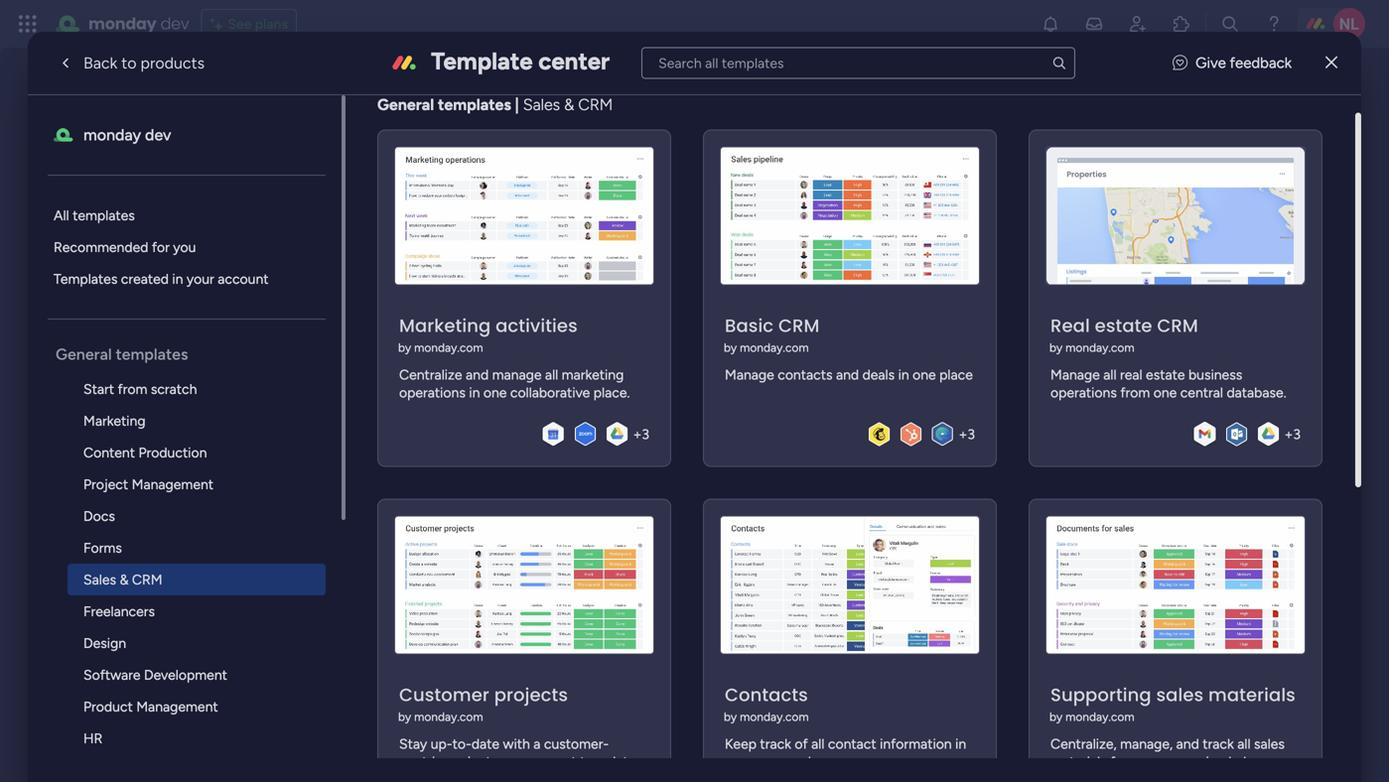 Task type: describe. For each thing, give the bounding box(es) containing it.
0 vertical spatial sales
[[523, 95, 560, 114]]

in inside centralize and manage all marketing operations in one collaborative place.
[[469, 385, 480, 401]]

by inside marketing activities by monday.com
[[398, 341, 411, 355]]

from inside work management templates element
[[118, 381, 147, 398]]

all inside "centralize, manage, and track all sales materials from one organized place."
[[1238, 736, 1251, 753]]

project management
[[83, 476, 214, 493]]

information
[[880, 736, 952, 753]]

design
[[83, 635, 126, 652]]

0 vertical spatial monday dev
[[88, 12, 189, 35]]

organized
[[1171, 754, 1232, 771]]

monday.com inside supporting sales materials by monday.com
[[1066, 710, 1135, 725]]

centralize and manage all marketing operations in one collaborative place.
[[399, 367, 630, 401]]

estate inside real estate crm by monday.com
[[1095, 313, 1153, 339]]

help
[[1238, 732, 1273, 752]]

close image
[[1326, 56, 1338, 70]]

dev inside list box
[[145, 126, 171, 145]]

sales inside work management templates element
[[83, 572, 116, 589]]

template center
[[431, 47, 610, 75]]

|
[[515, 95, 519, 114]]

stay up-to-date with a customer- centric project management template.
[[399, 736, 639, 771]]

0 vertical spatial monday
[[88, 12, 157, 35]]

explore element
[[48, 200, 342, 295]]

contacts by monday.com
[[724, 683, 809, 725]]

marketing for marketing activities by monday.com
[[399, 313, 491, 339]]

customer
[[399, 683, 490, 708]]

to
[[121, 54, 137, 73]]

place. inside "centralize, manage, and track all sales materials from one organized place."
[[1236, 754, 1272, 771]]

crm inside basic crm by monday.com
[[779, 313, 820, 339]]

give feedback
[[1196, 54, 1292, 72]]

see plans
[[228, 15, 288, 32]]

& inside work management templates element
[[120, 572, 129, 589]]

start from scratch
[[83, 381, 197, 398]]

noah lott image
[[1334, 8, 1366, 40]]

manage for basic
[[725, 367, 775, 384]]

marketing activities by monday.com
[[398, 313, 578, 355]]

freelancers
[[83, 603, 155, 620]]

in inside explore element
[[172, 271, 183, 288]]

feedback
[[1230, 54, 1292, 72]]

templates created in your account
[[54, 271, 269, 288]]

see
[[228, 15, 252, 32]]

sales inside supporting sales materials by monday.com
[[1157, 683, 1204, 708]]

you
[[173, 239, 196, 256]]

plans
[[255, 15, 288, 32]]

back
[[83, 54, 118, 73]]

development
[[144, 667, 227, 684]]

by inside real estate crm by monday.com
[[1050, 341, 1063, 355]]

software development
[[83, 667, 227, 684]]

notifications image
[[1041, 14, 1061, 34]]

contacts
[[725, 683, 808, 708]]

content production
[[83, 445, 207, 461]]

centralize
[[399, 367, 462, 384]]

marketing for marketing
[[83, 413, 146, 430]]

centralize,
[[1051, 736, 1117, 753]]

secure
[[755, 754, 797, 771]]

general templates heading
[[56, 344, 342, 366]]

all inside 'keep track of all contact information in one, secure place.'
[[812, 736, 825, 753]]

+ 3 for basic crm
[[959, 426, 975, 443]]

collaborative
[[510, 385, 590, 401]]

all templates
[[54, 207, 135, 224]]

management for product management
[[136, 699, 218, 716]]

help button
[[1221, 726, 1290, 759]]

a
[[534, 736, 541, 753]]

templates for all templates
[[73, 207, 135, 224]]

one,
[[725, 754, 752, 771]]

hr
[[83, 731, 103, 747]]

management
[[495, 754, 577, 771]]

general templates | sales & crm
[[377, 95, 613, 114]]

work management templates element
[[48, 373, 342, 783]]

products
[[141, 54, 205, 73]]

all
[[54, 207, 69, 224]]

software
[[83, 667, 141, 684]]

Search all templates search field
[[642, 47, 1076, 79]]

general templates
[[56, 345, 188, 364]]

+ for basic crm
[[959, 426, 968, 443]]

real
[[1120, 367, 1143, 384]]

for
[[152, 239, 170, 256]]

and for basic crm
[[836, 367, 859, 384]]

manage all real estate business operations from one central database.
[[1051, 367, 1287, 401]]

one inside "centralize, manage, and track all sales materials from one organized place."
[[1144, 754, 1167, 771]]

and inside centralize and manage all marketing operations in one collaborative place.
[[466, 367, 489, 384]]

manage,
[[1121, 736, 1173, 753]]

basic
[[725, 313, 774, 339]]

supporting
[[1051, 683, 1152, 708]]

one inside manage all real estate business operations from one central database.
[[1154, 385, 1177, 401]]

template.
[[580, 754, 639, 771]]

contacts
[[778, 367, 833, 384]]

select product image
[[18, 14, 38, 34]]

template
[[431, 47, 533, 75]]

invite members image
[[1128, 14, 1148, 34]]

from inside manage all real estate business operations from one central database.
[[1121, 385, 1151, 401]]

in right deals
[[899, 367, 910, 384]]

give feedback link
[[1173, 52, 1292, 74]]

real
[[1051, 313, 1091, 339]]

operations for marketing
[[399, 385, 466, 401]]

crm inside real estate crm by monday.com
[[1158, 313, 1199, 339]]

forms
[[83, 540, 122, 557]]

by inside customer projects by monday.com
[[398, 710, 411, 725]]

date
[[472, 736, 500, 753]]

supporting sales materials by monday.com
[[1050, 683, 1296, 725]]

of
[[795, 736, 808, 753]]

real estate crm by monday.com
[[1050, 313, 1199, 355]]

and for supporting sales materials
[[1177, 736, 1200, 753]]

project
[[83, 476, 128, 493]]

in inside 'keep track of all contact information in one, secure place.'
[[956, 736, 967, 753]]

centralize, manage, and track all sales materials from one organized place.
[[1051, 736, 1285, 771]]

sales & crm
[[83, 572, 162, 589]]

created
[[121, 271, 169, 288]]

with
[[503, 736, 530, 753]]

project
[[446, 754, 491, 771]]

search image
[[1052, 55, 1068, 71]]

3 for basic crm
[[968, 426, 975, 443]]

materials inside supporting sales materials by monday.com
[[1209, 683, 1296, 708]]

customer-
[[544, 736, 609, 753]]

v2 user feedback image
[[1173, 52, 1188, 74]]

manage
[[492, 367, 542, 384]]



Task type: vqa. For each thing, say whether or not it's contained in the screenshot.
Close 'image'
yes



Task type: locate. For each thing, give the bounding box(es) containing it.
sales inside "centralize, manage, and track all sales materials from one organized place."
[[1255, 736, 1285, 753]]

recommended
[[54, 239, 148, 256]]

in
[[172, 271, 183, 288], [899, 367, 910, 384], [469, 385, 480, 401], [956, 736, 967, 753]]

from inside "centralize, manage, and track all sales materials from one organized place."
[[1111, 754, 1140, 771]]

1 vertical spatial sales
[[1255, 736, 1285, 753]]

and inside "centralize, manage, and track all sales materials from one organized place."
[[1177, 736, 1200, 753]]

3 for real estate crm
[[1294, 426, 1301, 443]]

0 horizontal spatial 3
[[642, 426, 650, 443]]

monday.com down contacts
[[740, 710, 809, 725]]

templates
[[438, 95, 511, 114], [73, 207, 135, 224], [116, 345, 188, 364]]

from down real
[[1121, 385, 1151, 401]]

1 horizontal spatial general
[[377, 95, 434, 114]]

1 horizontal spatial sales
[[1255, 736, 1285, 753]]

1 vertical spatial marketing
[[83, 413, 146, 430]]

keep track of all contact information in one, secure place.
[[725, 736, 967, 771]]

marketing inside marketing activities by monday.com
[[399, 313, 491, 339]]

by inside supporting sales materials by monday.com
[[1050, 710, 1063, 725]]

monday.com inside basic crm by monday.com
[[740, 341, 809, 355]]

by inside contacts by monday.com
[[724, 710, 737, 725]]

templates inside explore element
[[73, 207, 135, 224]]

sales
[[523, 95, 560, 114], [83, 572, 116, 589]]

deals
[[863, 367, 895, 384]]

inbox image
[[1085, 14, 1105, 34]]

templates for general templates
[[116, 345, 188, 364]]

1 vertical spatial general
[[56, 345, 112, 364]]

0 vertical spatial &
[[564, 95, 575, 114]]

search everything image
[[1221, 14, 1241, 34]]

operations
[[399, 385, 466, 401], [1051, 385, 1117, 401]]

management for project management
[[132, 476, 214, 493]]

0 horizontal spatial +
[[633, 426, 642, 443]]

your
[[187, 271, 214, 288]]

0 horizontal spatial and
[[466, 367, 489, 384]]

1 + from the left
[[633, 426, 642, 443]]

0 horizontal spatial + 3
[[633, 426, 650, 443]]

and left manage
[[466, 367, 489, 384]]

place. for marketing activities
[[594, 385, 630, 401]]

1 horizontal spatial operations
[[1051, 385, 1117, 401]]

up-
[[431, 736, 453, 753]]

by up centralize,
[[1050, 710, 1063, 725]]

contact
[[828, 736, 877, 753]]

manage for real
[[1051, 367, 1100, 384]]

stay
[[399, 736, 427, 753]]

0 horizontal spatial general
[[56, 345, 112, 364]]

2 vertical spatial templates
[[116, 345, 188, 364]]

track inside "centralize, manage, and track all sales materials from one organized place."
[[1203, 736, 1234, 753]]

2 + from the left
[[959, 426, 968, 443]]

crm inside work management templates element
[[132, 572, 162, 589]]

crm up contacts
[[779, 313, 820, 339]]

2 + 3 from the left
[[959, 426, 975, 443]]

1 + 3 from the left
[[633, 426, 650, 443]]

general up start
[[56, 345, 112, 364]]

& down center
[[564, 95, 575, 114]]

place. inside 'keep track of all contact information in one, secure place.'
[[800, 754, 837, 771]]

place
[[940, 367, 973, 384]]

operations down real at the right top of the page
[[1051, 385, 1117, 401]]

sales right '|'
[[523, 95, 560, 114]]

estate inside manage all real estate business operations from one central database.
[[1146, 367, 1186, 384]]

1 horizontal spatial materials
[[1209, 683, 1296, 708]]

1 vertical spatial monday
[[83, 126, 141, 145]]

dev down the back to products
[[145, 126, 171, 145]]

by up stay
[[398, 710, 411, 725]]

0 vertical spatial templates
[[438, 95, 511, 114]]

+ 3 for marketing activities
[[633, 426, 650, 443]]

materials down centralize,
[[1051, 754, 1107, 771]]

marketing
[[562, 367, 624, 384]]

projects
[[494, 683, 568, 708]]

monday inside list box
[[83, 126, 141, 145]]

templates for general templates | sales & crm
[[438, 95, 511, 114]]

management
[[132, 476, 214, 493], [136, 699, 218, 716]]

marketing
[[399, 313, 491, 339], [83, 413, 146, 430]]

operations down centralize
[[399, 385, 466, 401]]

operations inside centralize and manage all marketing operations in one collaborative place.
[[399, 385, 466, 401]]

all inside manage all real estate business operations from one central database.
[[1104, 367, 1117, 384]]

0 vertical spatial materials
[[1209, 683, 1296, 708]]

templates
[[54, 271, 118, 288]]

templates inside heading
[[116, 345, 188, 364]]

center
[[539, 47, 610, 75]]

materials
[[1209, 683, 1296, 708], [1051, 754, 1107, 771]]

estate
[[1095, 313, 1153, 339], [1146, 367, 1186, 384]]

0 horizontal spatial sales
[[83, 572, 116, 589]]

manage contacts and deals in one place
[[725, 367, 973, 384]]

from down manage,
[[1111, 754, 1140, 771]]

marketing inside work management templates element
[[83, 413, 146, 430]]

in down marketing activities by monday.com
[[469, 385, 480, 401]]

place. for contacts
[[800, 754, 837, 771]]

monday dev
[[88, 12, 189, 35], [83, 126, 171, 145]]

1 horizontal spatial + 3
[[959, 426, 975, 443]]

account
[[218, 271, 269, 288]]

back to products button
[[40, 43, 221, 83]]

0 vertical spatial estate
[[1095, 313, 1153, 339]]

back to products
[[83, 54, 205, 73]]

centric
[[399, 754, 443, 771]]

+ 3 for real estate crm
[[1285, 426, 1301, 443]]

one left place
[[913, 367, 936, 384]]

1 operations from the left
[[399, 385, 466, 401]]

by
[[398, 341, 411, 355], [724, 341, 737, 355], [1050, 341, 1063, 355], [398, 710, 411, 725], [724, 710, 737, 725], [1050, 710, 1063, 725]]

to-
[[453, 736, 472, 753]]

monday.com up centralize
[[414, 341, 483, 355]]

1 vertical spatial templates
[[73, 207, 135, 224]]

1 vertical spatial dev
[[145, 126, 171, 145]]

management down development
[[136, 699, 218, 716]]

content
[[83, 445, 135, 461]]

general inside heading
[[56, 345, 112, 364]]

marketing up centralize
[[399, 313, 491, 339]]

all
[[545, 367, 558, 384], [1104, 367, 1117, 384], [812, 736, 825, 753], [1238, 736, 1251, 753]]

crm up freelancers
[[132, 572, 162, 589]]

docs
[[83, 508, 115, 525]]

1 manage from the left
[[725, 367, 775, 384]]

2 horizontal spatial place.
[[1236, 754, 1272, 771]]

monday.com down supporting in the right bottom of the page
[[1066, 710, 1135, 725]]

3
[[642, 426, 650, 443], [968, 426, 975, 443], [1294, 426, 1301, 443]]

monday.com down customer
[[414, 710, 483, 725]]

1 vertical spatial &
[[120, 572, 129, 589]]

customer projects by monday.com
[[398, 683, 568, 725]]

monday.com down real at the right top of the page
[[1066, 341, 1135, 355]]

manage down real at the right top of the page
[[1051, 367, 1100, 384]]

crm up manage all real estate business operations from one central database.
[[1158, 313, 1199, 339]]

recommended for you
[[54, 239, 196, 256]]

1 track from the left
[[760, 736, 792, 753]]

place. inside centralize and manage all marketing operations in one collaborative place.
[[594, 385, 630, 401]]

activities
[[496, 313, 578, 339]]

0 horizontal spatial place.
[[594, 385, 630, 401]]

1 3 from the left
[[642, 426, 650, 443]]

2 track from the left
[[1203, 736, 1234, 753]]

place.
[[594, 385, 630, 401], [800, 754, 837, 771], [1236, 754, 1272, 771]]

0 horizontal spatial track
[[760, 736, 792, 753]]

and left deals
[[836, 367, 859, 384]]

+ for marketing activities
[[633, 426, 642, 443]]

one down manage
[[484, 385, 507, 401]]

materials up help
[[1209, 683, 1296, 708]]

estate right real
[[1146, 367, 1186, 384]]

by up centralize
[[398, 341, 411, 355]]

general
[[377, 95, 434, 114], [56, 345, 112, 364]]

+ 3
[[633, 426, 650, 443], [959, 426, 975, 443], [1285, 426, 1301, 443]]

0 vertical spatial general
[[377, 95, 434, 114]]

track up organized
[[1203, 736, 1234, 753]]

help image
[[1265, 14, 1284, 34]]

monday dev inside list box
[[83, 126, 171, 145]]

general down template
[[377, 95, 434, 114]]

scratch
[[151, 381, 197, 398]]

product
[[83, 699, 133, 716]]

in left your
[[172, 271, 183, 288]]

0 horizontal spatial materials
[[1051, 754, 1107, 771]]

0 horizontal spatial manage
[[725, 367, 775, 384]]

and
[[466, 367, 489, 384], [836, 367, 859, 384], [1177, 736, 1200, 753]]

1 horizontal spatial sales
[[523, 95, 560, 114]]

database.
[[1227, 385, 1287, 401]]

management down production
[[132, 476, 214, 493]]

one
[[913, 367, 936, 384], [484, 385, 507, 401], [1154, 385, 1177, 401], [1144, 754, 1167, 771]]

list box
[[48, 95, 346, 783]]

all up collaborative
[[545, 367, 558, 384]]

2 operations from the left
[[1051, 385, 1117, 401]]

operations for real
[[1051, 385, 1117, 401]]

1 vertical spatial monday dev
[[83, 126, 171, 145]]

templates up the 'start from scratch'
[[116, 345, 188, 364]]

1 horizontal spatial manage
[[1051, 367, 1100, 384]]

& up freelancers
[[120, 572, 129, 589]]

business
[[1189, 367, 1243, 384]]

templates left '|'
[[438, 95, 511, 114]]

0 vertical spatial dev
[[160, 12, 189, 35]]

place. down help
[[1236, 754, 1272, 771]]

all right of
[[812, 736, 825, 753]]

3 + 3 from the left
[[1285, 426, 1301, 443]]

place. down of
[[800, 754, 837, 771]]

monday.com inside real estate crm by monday.com
[[1066, 341, 1135, 355]]

2 horizontal spatial +
[[1285, 426, 1294, 443]]

manage down basic crm by monday.com
[[725, 367, 775, 384]]

and up organized
[[1177, 736, 1200, 753]]

central
[[1181, 385, 1224, 401]]

monday dev up the back to products
[[88, 12, 189, 35]]

0 horizontal spatial operations
[[399, 385, 466, 401]]

templates up recommended
[[73, 207, 135, 224]]

one inside centralize and manage all marketing operations in one collaborative place.
[[484, 385, 507, 401]]

start
[[83, 381, 114, 398]]

1 horizontal spatial &
[[564, 95, 575, 114]]

track
[[760, 736, 792, 753], [1203, 736, 1234, 753]]

by down basic
[[724, 341, 737, 355]]

general for general templates
[[56, 345, 112, 364]]

basic crm by monday.com
[[724, 313, 820, 355]]

marketing up content
[[83, 413, 146, 430]]

3 3 from the left
[[1294, 426, 1301, 443]]

1 vertical spatial materials
[[1051, 754, 1107, 771]]

keep
[[725, 736, 757, 753]]

1 vertical spatial estate
[[1146, 367, 1186, 384]]

apps image
[[1172, 14, 1192, 34]]

monday dev down to
[[83, 126, 171, 145]]

monday down back
[[83, 126, 141, 145]]

1 horizontal spatial +
[[959, 426, 968, 443]]

from right start
[[118, 381, 147, 398]]

1 horizontal spatial and
[[836, 367, 859, 384]]

2 3 from the left
[[968, 426, 975, 443]]

monday.com inside customer projects by monday.com
[[414, 710, 483, 725]]

operations inside manage all real estate business operations from one central database.
[[1051, 385, 1117, 401]]

1 horizontal spatial place.
[[800, 754, 837, 771]]

0 vertical spatial management
[[132, 476, 214, 493]]

2 horizontal spatial + 3
[[1285, 426, 1301, 443]]

monday.com inside contacts by monday.com
[[740, 710, 809, 725]]

2 horizontal spatial 3
[[1294, 426, 1301, 443]]

3 + from the left
[[1285, 426, 1294, 443]]

monday
[[88, 12, 157, 35], [83, 126, 141, 145]]

one left "central"
[[1154, 385, 1177, 401]]

0 horizontal spatial &
[[120, 572, 129, 589]]

all inside centralize and manage all marketing operations in one collaborative place.
[[545, 367, 558, 384]]

1 horizontal spatial 3
[[968, 426, 975, 443]]

place. down marketing
[[594, 385, 630, 401]]

track up 'secure'
[[760, 736, 792, 753]]

monday.com inside marketing activities by monday.com
[[414, 341, 483, 355]]

manage inside manage all real estate business operations from one central database.
[[1051, 367, 1100, 384]]

general for general templates | sales & crm
[[377, 95, 434, 114]]

0 horizontal spatial sales
[[1157, 683, 1204, 708]]

1 horizontal spatial track
[[1203, 736, 1234, 753]]

0 vertical spatial marketing
[[399, 313, 491, 339]]

1 vertical spatial management
[[136, 699, 218, 716]]

by up keep
[[724, 710, 737, 725]]

sales down forms
[[83, 572, 116, 589]]

monday.com down basic
[[740, 341, 809, 355]]

production
[[139, 445, 207, 461]]

monday up to
[[88, 12, 157, 35]]

all down supporting sales materials by monday.com
[[1238, 736, 1251, 753]]

by down real at the right top of the page
[[1050, 341, 1063, 355]]

give
[[1196, 54, 1227, 72]]

see plans button
[[201, 9, 297, 39]]

materials inside "centralize, manage, and track all sales materials from one organized place."
[[1051, 754, 1107, 771]]

by inside basic crm by monday.com
[[724, 341, 737, 355]]

None search field
[[642, 47, 1076, 79]]

estate up real
[[1095, 313, 1153, 339]]

0 horizontal spatial marketing
[[83, 413, 146, 430]]

monday.com
[[414, 341, 483, 355], [740, 341, 809, 355], [1066, 341, 1135, 355], [414, 710, 483, 725], [740, 710, 809, 725], [1066, 710, 1135, 725]]

1 horizontal spatial marketing
[[399, 313, 491, 339]]

3 for marketing activities
[[642, 426, 650, 443]]

0 vertical spatial sales
[[1157, 683, 1204, 708]]

list box containing monday dev
[[48, 95, 346, 783]]

manage
[[725, 367, 775, 384], [1051, 367, 1100, 384]]

all left real
[[1104, 367, 1117, 384]]

2 horizontal spatial and
[[1177, 736, 1200, 753]]

product management
[[83, 699, 218, 716]]

dev up products
[[160, 12, 189, 35]]

1 vertical spatial sales
[[83, 572, 116, 589]]

+ for real estate crm
[[1285, 426, 1294, 443]]

one down manage,
[[1144, 754, 1167, 771]]

2 manage from the left
[[1051, 367, 1100, 384]]

in right information
[[956, 736, 967, 753]]

crm down center
[[579, 95, 613, 114]]

track inside 'keep track of all contact information in one, secure place.'
[[760, 736, 792, 753]]



